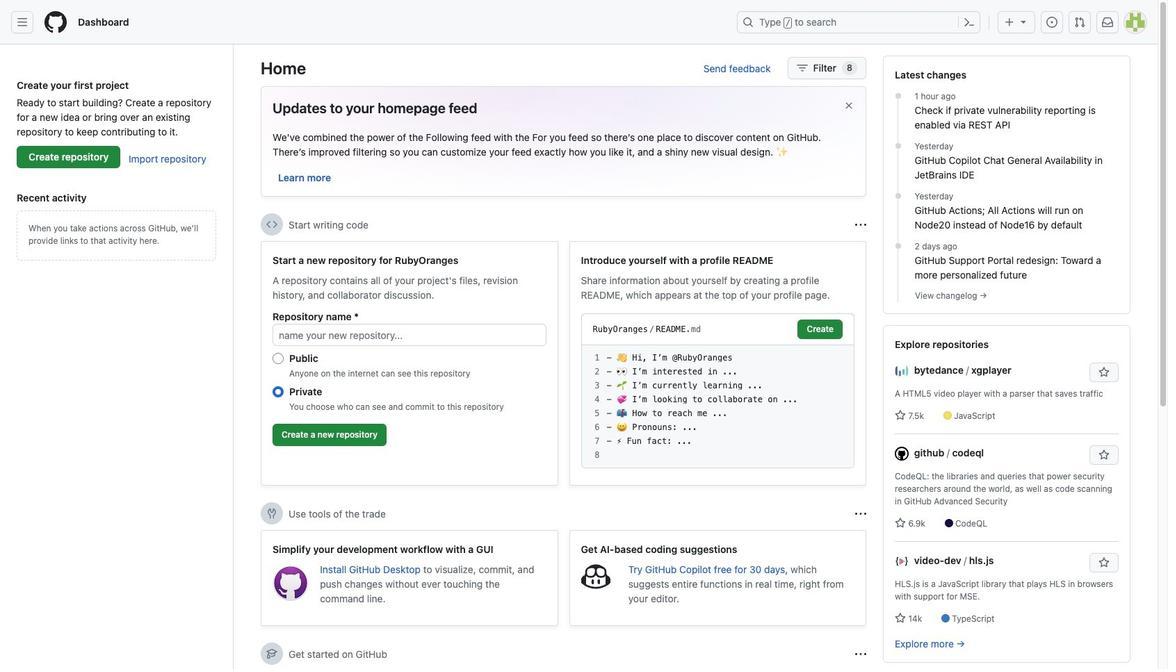 Task type: describe. For each thing, give the bounding box(es) containing it.
command palette image
[[964, 17, 975, 28]]

1 dot fill image from the top
[[892, 140, 904, 152]]

plus image
[[1004, 17, 1015, 28]]

star image for @github profile icon
[[895, 518, 906, 529]]

filter image
[[797, 63, 808, 74]]

2 dot fill image from the top
[[892, 191, 904, 202]]

get ai-based coding suggestions element
[[569, 531, 866, 627]]

introduce yourself with a profile readme element
[[569, 241, 866, 486]]

triangle down image
[[1018, 16, 1029, 27]]

git pull request image
[[1074, 17, 1085, 28]]

why am i seeing this? image for the get ai-based coding suggestions element
[[855, 509, 866, 520]]

star image
[[895, 613, 906, 624]]

mortar board image
[[266, 649, 277, 660]]

star image for @bytedance profile image
[[895, 410, 906, 421]]

star this repository image
[[1099, 367, 1110, 378]]

issue opened image
[[1047, 17, 1058, 28]]

star this repository image for @github profile icon
[[1099, 450, 1110, 461]]

@bytedance profile image
[[895, 365, 909, 378]]

homepage image
[[45, 11, 67, 33]]

why am i seeing this? image
[[855, 649, 866, 660]]

3 dot fill image from the top
[[892, 241, 904, 252]]



Task type: locate. For each thing, give the bounding box(es) containing it.
2 star image from the top
[[895, 518, 906, 529]]

dot fill image
[[892, 140, 904, 152], [892, 191, 904, 202], [892, 241, 904, 252]]

star image up @github profile icon
[[895, 410, 906, 421]]

1 vertical spatial why am i seeing this? image
[[855, 509, 866, 520]]

github desktop image
[[273, 565, 309, 602]]

name your new repository... text field
[[273, 324, 546, 346]]

1 star image from the top
[[895, 410, 906, 421]]

0 vertical spatial star image
[[895, 410, 906, 421]]

explore repositories navigation
[[883, 325, 1131, 663]]

None submit
[[798, 320, 843, 339]]

star image
[[895, 410, 906, 421], [895, 518, 906, 529]]

star this repository image for @video-dev profile image
[[1099, 558, 1110, 569]]

0 vertical spatial why am i seeing this? image
[[855, 219, 866, 231]]

@video-dev profile image
[[895, 555, 909, 569]]

1 vertical spatial dot fill image
[[892, 191, 904, 202]]

x image
[[843, 100, 855, 111]]

code image
[[266, 219, 277, 230]]

why am i seeing this? image for introduce yourself with a profile readme element
[[855, 219, 866, 231]]

star image up @video-dev profile image
[[895, 518, 906, 529]]

star this repository image
[[1099, 450, 1110, 461], [1099, 558, 1110, 569]]

None radio
[[273, 353, 284, 364], [273, 387, 284, 398], [273, 353, 284, 364], [273, 387, 284, 398]]

1 vertical spatial star image
[[895, 518, 906, 529]]

2 star this repository image from the top
[[1099, 558, 1110, 569]]

none submit inside introduce yourself with a profile readme element
[[798, 320, 843, 339]]

notifications image
[[1102, 17, 1113, 28]]

1 why am i seeing this? image from the top
[[855, 219, 866, 231]]

tools image
[[266, 508, 277, 519]]

why am i seeing this? image
[[855, 219, 866, 231], [855, 509, 866, 520]]

dot fill image
[[892, 90, 904, 102]]

explore element
[[883, 56, 1131, 670]]

0 vertical spatial dot fill image
[[892, 140, 904, 152]]

1 vertical spatial star this repository image
[[1099, 558, 1110, 569]]

0 vertical spatial star this repository image
[[1099, 450, 1110, 461]]

start a new repository element
[[261, 241, 558, 486]]

2 why am i seeing this? image from the top
[[855, 509, 866, 520]]

2 vertical spatial dot fill image
[[892, 241, 904, 252]]

1 star this repository image from the top
[[1099, 450, 1110, 461]]

@github profile image
[[895, 447, 909, 461]]

simplify your development workflow with a gui element
[[261, 531, 558, 627]]



Task type: vqa. For each thing, say whether or not it's contained in the screenshot.
1st star image from the top
yes



